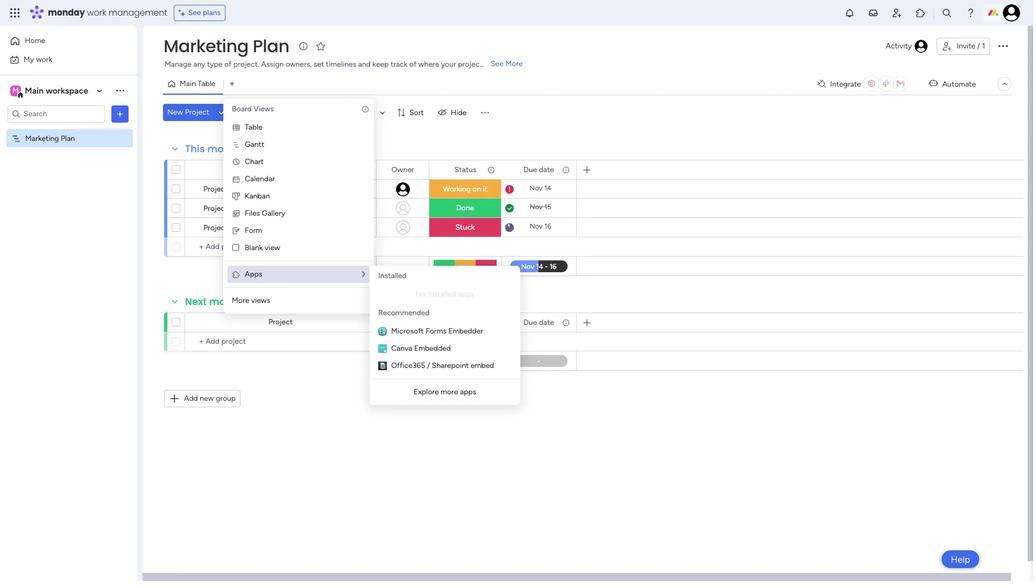 Task type: locate. For each thing, give the bounding box(es) containing it.
0 vertical spatial installed
[[378, 271, 407, 280]]

add to favorites image
[[315, 41, 326, 51]]

/ for office365
[[427, 361, 430, 370]]

1 horizontal spatial see
[[491, 59, 504, 68]]

2 vertical spatial nov
[[530, 222, 543, 230]]

more left views
[[232, 296, 249, 305]]

table down "any"
[[198, 79, 216, 88]]

0 vertical spatial due
[[524, 165, 537, 174]]

apps for explore more apps
[[460, 388, 476, 397]]

/ inside menu
[[427, 361, 430, 370]]

0 horizontal spatial of
[[224, 60, 232, 69]]

2 due from the top
[[524, 318, 537, 327]]

0 vertical spatial date
[[539, 165, 554, 174]]

nov for 1
[[530, 184, 543, 192]]

0 vertical spatial status
[[455, 165, 476, 174]]

apps image
[[915, 8, 926, 18]]

and
[[358, 60, 371, 69]]

1 up 2
[[230, 185, 233, 194]]

add new group
[[184, 394, 236, 403]]

1 vertical spatial due date field
[[521, 317, 557, 329]]

/ for invite
[[978, 41, 980, 51]]

app logo image left canva
[[378, 344, 387, 353]]

+ Add project text field
[[191, 335, 371, 348]]

nov left 14
[[530, 184, 543, 192]]

15
[[545, 203, 551, 211]]

plans
[[203, 8, 221, 17]]

marketing plan down search in workspace field
[[25, 134, 75, 143]]

this month
[[185, 142, 240, 156]]

more
[[506, 59, 523, 68], [232, 296, 249, 305]]

0 vertical spatial work
[[87, 6, 106, 19]]

no installed apps menu item
[[378, 288, 512, 301]]

explore more apps
[[414, 388, 476, 397]]

1 owner from the top
[[392, 165, 414, 174]]

work inside button
[[36, 55, 52, 64]]

your
[[441, 60, 456, 69]]

1 vertical spatial app logo image
[[378, 344, 387, 353]]

hide
[[451, 108, 467, 117]]

table inside button
[[198, 79, 216, 88]]

0 vertical spatial due date field
[[521, 164, 557, 176]]

help button
[[942, 551, 980, 568]]

list arrow image
[[362, 271, 365, 278]]

management
[[109, 6, 167, 19]]

2 due date field from the top
[[521, 317, 557, 329]]

1 vertical spatial /
[[427, 361, 430, 370]]

invite / 1 button
[[937, 38, 990, 55]]

1 vertical spatial owner
[[392, 318, 414, 327]]

1 horizontal spatial table
[[245, 123, 263, 132]]

dapulse integrations image
[[818, 80, 826, 88]]

project left 3
[[203, 223, 228, 233]]

microsoft
[[391, 327, 424, 336]]

plan down search in workspace field
[[61, 134, 75, 143]]

1 of from the left
[[224, 60, 232, 69]]

1 vertical spatial due
[[524, 318, 537, 327]]

1 vertical spatial plan
[[61, 134, 75, 143]]

see left plans
[[188, 8, 201, 17]]

1 right invite
[[982, 41, 985, 51]]

0 horizontal spatial table
[[198, 79, 216, 88]]

Marketing Plan field
[[161, 34, 292, 58]]

blank
[[245, 243, 263, 252]]

marketing plan inside list box
[[25, 134, 75, 143]]

track
[[391, 60, 408, 69]]

apps up 'embedder' at the bottom left of page
[[458, 290, 474, 299]]

1 vertical spatial work
[[36, 55, 52, 64]]

app logo image
[[378, 327, 387, 336], [378, 344, 387, 353], [378, 362, 387, 370]]

1 vertical spatial due date
[[524, 318, 554, 327]]

it
[[483, 185, 488, 194]]

monday work management
[[48, 6, 167, 19]]

month right 'this'
[[207, 142, 240, 156]]

0 vertical spatial table
[[198, 79, 216, 88]]

installed right no
[[428, 290, 456, 299]]

Status field
[[452, 164, 479, 176], [452, 317, 479, 329]]

1 owner field from the top
[[389, 164, 417, 176]]

status up 'working on it'
[[455, 165, 476, 174]]

0 vertical spatial plan
[[253, 34, 289, 58]]

0 vertical spatial owner field
[[389, 164, 417, 176]]

integrate
[[830, 79, 861, 89]]

next
[[185, 295, 207, 308]]

status
[[455, 165, 476, 174], [455, 318, 476, 327]]

show board description image
[[297, 41, 310, 52]]

main down manage
[[180, 79, 196, 88]]

1 vertical spatial table
[[245, 123, 263, 132]]

1 vertical spatial date
[[539, 318, 554, 327]]

1 horizontal spatial main
[[180, 79, 196, 88]]

column information image
[[562, 165, 570, 174]]

0 horizontal spatial plan
[[61, 134, 75, 143]]

0 horizontal spatial main
[[25, 85, 44, 96]]

apps right more
[[460, 388, 476, 397]]

no
[[416, 290, 426, 299]]

2 status from the top
[[455, 318, 476, 327]]

/ right invite
[[978, 41, 980, 51]]

0 vertical spatial see
[[188, 8, 201, 17]]

1 horizontal spatial 1
[[982, 41, 985, 51]]

main workspace
[[25, 85, 88, 96]]

arrow down image
[[376, 106, 389, 119]]

month down apps image
[[209, 295, 242, 308]]

menu
[[370, 266, 520, 405]]

0 vertical spatial marketing
[[164, 34, 249, 58]]

filter
[[355, 108, 372, 117]]

apps
[[458, 290, 474, 299], [460, 388, 476, 397]]

forms
[[426, 327, 447, 336]]

1 horizontal spatial /
[[978, 41, 980, 51]]

0 vertical spatial marketing plan
[[164, 34, 289, 58]]

table
[[198, 79, 216, 88], [245, 123, 263, 132]]

0 vertical spatial more
[[506, 59, 523, 68]]

/ down embedded
[[427, 361, 430, 370]]

due date field for column information icon for due date
[[521, 317, 557, 329]]

Owner field
[[389, 164, 417, 176], [389, 317, 417, 329]]

embedded
[[414, 344, 451, 353]]

column information image
[[487, 165, 496, 174], [562, 318, 570, 327]]

work for my
[[36, 55, 52, 64]]

0 vertical spatial owner
[[392, 165, 414, 174]]

option
[[0, 129, 137, 131]]

main for main table
[[180, 79, 196, 88]]

0 vertical spatial apps
[[458, 290, 474, 299]]

0 vertical spatial /
[[978, 41, 980, 51]]

project for project 2
[[203, 204, 228, 213]]

1 vertical spatial marketing plan
[[25, 134, 75, 143]]

more right project
[[506, 59, 523, 68]]

status field right forms at left bottom
[[452, 317, 479, 329]]

monday
[[48, 6, 85, 19]]

0 horizontal spatial marketing plan
[[25, 134, 75, 143]]

inbox image
[[868, 8, 879, 18]]

1 vertical spatial column information image
[[562, 318, 570, 327]]

marketing
[[164, 34, 249, 58], [25, 134, 59, 143]]

1 nov from the top
[[530, 184, 543, 192]]

1 horizontal spatial of
[[409, 60, 417, 69]]

1 horizontal spatial column information image
[[562, 318, 570, 327]]

2 due date from the top
[[524, 318, 554, 327]]

of right track
[[409, 60, 417, 69]]

of right type
[[224, 60, 232, 69]]

v2 done deadline image
[[505, 203, 514, 213]]

2 app logo image from the top
[[378, 344, 387, 353]]

0 vertical spatial column information image
[[487, 165, 496, 174]]

0 horizontal spatial marketing
[[25, 134, 59, 143]]

more views
[[232, 296, 270, 305]]

app logo image left office365
[[378, 362, 387, 370]]

plan up assign
[[253, 34, 289, 58]]

Due date field
[[521, 164, 557, 176], [521, 317, 557, 329]]

manage
[[165, 60, 191, 69]]

1 vertical spatial status
[[455, 318, 476, 327]]

owner
[[392, 165, 414, 174], [392, 318, 414, 327]]

2 vertical spatial app logo image
[[378, 362, 387, 370]]

1 horizontal spatial marketing plan
[[164, 34, 289, 58]]

1 due date field from the top
[[521, 164, 557, 176]]

canva embedded
[[391, 344, 451, 353]]

1 vertical spatial installed
[[428, 290, 456, 299]]

table down v2 search image
[[245, 123, 263, 132]]

2 owner from the top
[[392, 318, 414, 327]]

month inside "field"
[[207, 142, 240, 156]]

group
[[216, 394, 236, 403]]

0 horizontal spatial 1
[[230, 185, 233, 194]]

view
[[265, 243, 280, 252]]

plan inside marketing plan list box
[[61, 134, 75, 143]]

recommended
[[378, 308, 430, 318]]

0 horizontal spatial work
[[36, 55, 52, 64]]

app logo image left microsoft
[[378, 327, 387, 336]]

new project button
[[163, 104, 214, 121]]

marketing up "any"
[[164, 34, 249, 58]]

project up project 2
[[203, 185, 228, 194]]

0 vertical spatial 1
[[982, 41, 985, 51]]

marketing plan up type
[[164, 34, 289, 58]]

assign
[[261, 60, 284, 69]]

1 vertical spatial see
[[491, 59, 504, 68]]

1 horizontal spatial more
[[506, 59, 523, 68]]

marketing down search in workspace field
[[25, 134, 59, 143]]

2 owner field from the top
[[389, 317, 417, 329]]

1 vertical spatial nov
[[530, 203, 543, 211]]

nov left 15
[[530, 203, 543, 211]]

marketing plan list box
[[0, 127, 137, 293]]

nov 15
[[530, 203, 551, 211]]

project for project 3
[[203, 223, 228, 233]]

nov
[[530, 184, 543, 192], [530, 203, 543, 211], [530, 222, 543, 230]]

nov 16
[[530, 222, 551, 230]]

invite / 1
[[957, 41, 985, 51]]

main inside the "workspace selection" element
[[25, 85, 44, 96]]

0 horizontal spatial see
[[188, 8, 201, 17]]

views
[[254, 104, 274, 114]]

project
[[185, 108, 209, 117], [203, 185, 228, 194], [203, 204, 228, 213], [203, 223, 228, 233], [269, 318, 293, 327]]

1 vertical spatial owner field
[[389, 317, 417, 329]]

due date field for column information image
[[521, 164, 557, 176]]

2 date from the top
[[539, 318, 554, 327]]

see inside button
[[188, 8, 201, 17]]

month inside field
[[209, 295, 242, 308]]

1 app logo image from the top
[[378, 327, 387, 336]]

this
[[185, 142, 205, 156]]

16
[[545, 222, 551, 230]]

see
[[188, 8, 201, 17], [491, 59, 504, 68]]

project up + add project text field
[[269, 318, 293, 327]]

gallery
[[262, 209, 285, 218]]

2
[[230, 204, 234, 213]]

main right workspace image
[[25, 85, 44, 96]]

0 horizontal spatial /
[[427, 361, 430, 370]]

/ inside button
[[978, 41, 980, 51]]

1 vertical spatial status field
[[452, 317, 479, 329]]

1 vertical spatial apps
[[460, 388, 476, 397]]

apps image
[[232, 270, 241, 279]]

/
[[978, 41, 980, 51], [427, 361, 430, 370]]

nov left 16
[[530, 222, 543, 230]]

0 vertical spatial app logo image
[[378, 327, 387, 336]]

3 app logo image from the top
[[378, 362, 387, 370]]

marketing plan
[[164, 34, 289, 58], [25, 134, 75, 143]]

kanban
[[245, 192, 270, 201]]

1 vertical spatial marketing
[[25, 134, 59, 143]]

Next month field
[[182, 295, 245, 309]]

0 vertical spatial due date
[[524, 165, 554, 174]]

done
[[456, 203, 474, 213]]

project.
[[233, 60, 259, 69]]

calendar
[[245, 174, 275, 184]]

invite
[[957, 41, 976, 51]]

1 due date from the top
[[524, 165, 554, 174]]

installed
[[378, 271, 407, 280], [428, 290, 456, 299]]

apps inside menu item
[[458, 290, 474, 299]]

0 vertical spatial status field
[[452, 164, 479, 176]]

status field up 'working on it'
[[452, 164, 479, 176]]

2 nov from the top
[[530, 203, 543, 211]]

1 vertical spatial more
[[232, 296, 249, 305]]

installed right list arrow image
[[378, 271, 407, 280]]

due
[[524, 165, 537, 174], [524, 318, 537, 327]]

due date
[[524, 165, 554, 174], [524, 318, 554, 327]]

main
[[180, 79, 196, 88], [25, 85, 44, 96]]

project left 2
[[203, 204, 228, 213]]

0 vertical spatial month
[[207, 142, 240, 156]]

main inside button
[[180, 79, 196, 88]]

1
[[982, 41, 985, 51], [230, 185, 233, 194]]

1 horizontal spatial plan
[[253, 34, 289, 58]]

1 horizontal spatial installed
[[428, 290, 456, 299]]

apps
[[245, 270, 262, 279]]

work right my
[[36, 55, 52, 64]]

gantt
[[245, 140, 264, 149]]

type
[[207, 60, 223, 69]]

of
[[224, 60, 232, 69], [409, 60, 417, 69]]

v2 search image
[[242, 106, 250, 119]]

status right forms at left bottom
[[455, 318, 476, 327]]

0 vertical spatial nov
[[530, 184, 543, 192]]

3 nov from the top
[[530, 222, 543, 230]]

plan
[[253, 34, 289, 58], [61, 134, 75, 143]]

work right monday
[[87, 6, 106, 19]]

project right the new
[[185, 108, 209, 117]]

see right project
[[491, 59, 504, 68]]

date
[[539, 165, 554, 174], [539, 318, 554, 327]]

0 horizontal spatial column information image
[[487, 165, 496, 174]]

1 vertical spatial month
[[209, 295, 242, 308]]

app logo image for office365
[[378, 362, 387, 370]]

1 horizontal spatial work
[[87, 6, 106, 19]]



Task type: vqa. For each thing, say whether or not it's contained in the screenshot.
the Main associated with Main Table
yes



Task type: describe. For each thing, give the bounding box(es) containing it.
activity
[[886, 41, 912, 51]]

see plans button
[[174, 5, 226, 21]]

owners,
[[286, 60, 312, 69]]

timelines
[[326, 60, 356, 69]]

1 due from the top
[[524, 165, 537, 174]]

2 status field from the top
[[452, 317, 479, 329]]

james peterson image
[[1003, 4, 1020, 22]]

invite members image
[[892, 8, 903, 18]]

installed inside menu item
[[428, 290, 456, 299]]

filter button
[[338, 104, 389, 121]]

new
[[167, 108, 183, 117]]

add view image
[[230, 80, 234, 88]]

embed
[[471, 361, 494, 370]]

add new group button
[[164, 390, 241, 407]]

any
[[193, 60, 205, 69]]

canva
[[391, 344, 412, 353]]

files
[[245, 209, 260, 218]]

see more link
[[490, 59, 524, 69]]

0 horizontal spatial installed
[[378, 271, 407, 280]]

next month
[[185, 295, 242, 308]]

nov 14
[[530, 184, 552, 192]]

project
[[458, 60, 483, 69]]

sort
[[410, 108, 424, 117]]

working on it
[[443, 185, 488, 194]]

project 2
[[203, 204, 234, 213]]

office365 / sharepoint embed
[[391, 361, 494, 370]]

explore
[[414, 388, 439, 397]]

views
[[251, 296, 270, 305]]

chart
[[245, 157, 264, 166]]

see more
[[491, 59, 523, 68]]

nov for 2
[[530, 203, 543, 211]]

my work
[[24, 55, 52, 64]]

microsoft forms embedder
[[391, 327, 483, 336]]

1 date from the top
[[539, 165, 554, 174]]

where
[[418, 60, 439, 69]]

main table
[[180, 79, 216, 88]]

month for this month
[[207, 142, 240, 156]]

This month field
[[182, 142, 243, 156]]

menu containing installed
[[370, 266, 520, 405]]

Search field
[[250, 105, 282, 120]]

stuck
[[456, 223, 475, 232]]

1 inside invite / 1 button
[[982, 41, 985, 51]]

1 vertical spatial 1
[[230, 185, 233, 194]]

activity button
[[882, 38, 933, 55]]

help image
[[966, 8, 976, 18]]

autopilot image
[[929, 77, 938, 90]]

project 3
[[203, 223, 234, 233]]

manage any type of project. assign owners, set timelines and keep track of where your project stands.
[[165, 60, 508, 69]]

sharepoint
[[432, 361, 469, 370]]

form
[[245, 226, 262, 235]]

board views
[[232, 104, 274, 114]]

1 status from the top
[[455, 165, 476, 174]]

no installed apps
[[416, 290, 474, 299]]

workspace
[[46, 85, 88, 96]]

embedder
[[448, 327, 483, 336]]

main for main workspace
[[25, 85, 44, 96]]

workspace selection element
[[10, 84, 90, 98]]

3
[[230, 223, 234, 233]]

select product image
[[10, 8, 20, 18]]

home
[[25, 36, 45, 45]]

stands.
[[484, 60, 508, 69]]

v2 overdue deadline image
[[505, 184, 514, 195]]

project 1
[[203, 185, 233, 194]]

app logo image for microsoft
[[378, 327, 387, 336]]

project for project 1
[[203, 185, 228, 194]]

angle down image
[[219, 108, 224, 117]]

options image
[[997, 39, 1010, 52]]

collapse board header image
[[1001, 80, 1009, 88]]

main table button
[[163, 75, 224, 93]]

blank view
[[245, 243, 280, 252]]

project inside new project button
[[185, 108, 209, 117]]

2 of from the left
[[409, 60, 417, 69]]

working
[[443, 185, 471, 194]]

help
[[951, 554, 970, 565]]

home button
[[6, 32, 116, 50]]

work for monday
[[87, 6, 106, 19]]

new project
[[167, 108, 209, 117]]

owner for second owner field
[[392, 318, 414, 327]]

column information image for due date
[[562, 318, 570, 327]]

app logo image for canva
[[378, 344, 387, 353]]

column information image for status
[[487, 165, 496, 174]]

add
[[184, 394, 198, 403]]

menu image
[[480, 107, 490, 118]]

board
[[232, 104, 252, 114]]

on
[[473, 185, 481, 194]]

my work button
[[6, 51, 116, 68]]

notifications image
[[844, 8, 855, 18]]

marketing inside list box
[[25, 134, 59, 143]]

new
[[200, 394, 214, 403]]

owner for 2nd owner field from the bottom of the page
[[392, 165, 414, 174]]

workspace image
[[10, 85, 21, 97]]

keep
[[373, 60, 389, 69]]

14
[[544, 184, 552, 192]]

see for see plans
[[188, 8, 201, 17]]

search everything image
[[942, 8, 953, 18]]

see plans
[[188, 8, 221, 17]]

office365
[[391, 361, 425, 370]]

1 status field from the top
[[452, 164, 479, 176]]

0 horizontal spatial more
[[232, 296, 249, 305]]

sort button
[[392, 104, 430, 121]]

hide button
[[434, 104, 473, 121]]

set
[[314, 60, 324, 69]]

1 horizontal spatial marketing
[[164, 34, 249, 58]]

Search in workspace field
[[23, 108, 90, 120]]

see for see more
[[491, 59, 504, 68]]

files gallery
[[245, 209, 285, 218]]

options image
[[115, 108, 125, 119]]

workspace options image
[[115, 85, 125, 96]]

month for next month
[[209, 295, 242, 308]]

apps for no installed apps
[[458, 290, 474, 299]]



